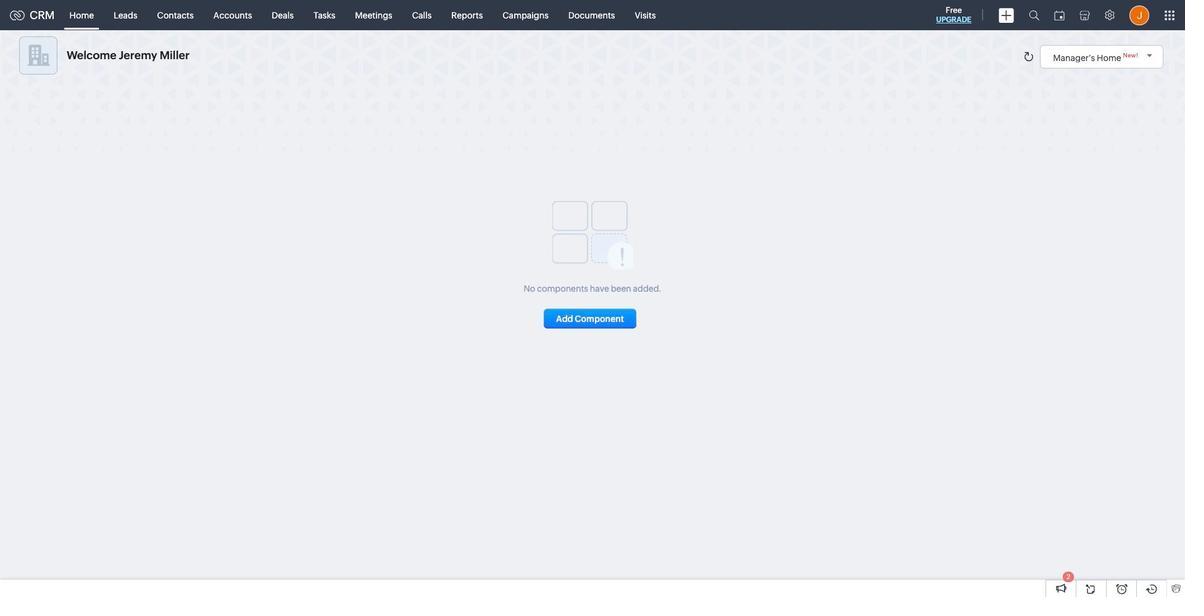 Task type: vqa. For each thing, say whether or not it's contained in the screenshot.
MMM D, YYYY text field at top left
no



Task type: describe. For each thing, give the bounding box(es) containing it.
calendar image
[[1055, 10, 1065, 20]]

profile image
[[1130, 5, 1150, 25]]

create menu element
[[992, 0, 1022, 30]]



Task type: locate. For each thing, give the bounding box(es) containing it.
logo image
[[10, 10, 25, 20]]

create menu image
[[999, 8, 1015, 23]]

profile element
[[1123, 0, 1157, 30]]

search element
[[1022, 0, 1047, 30]]

search image
[[1029, 10, 1040, 20]]



